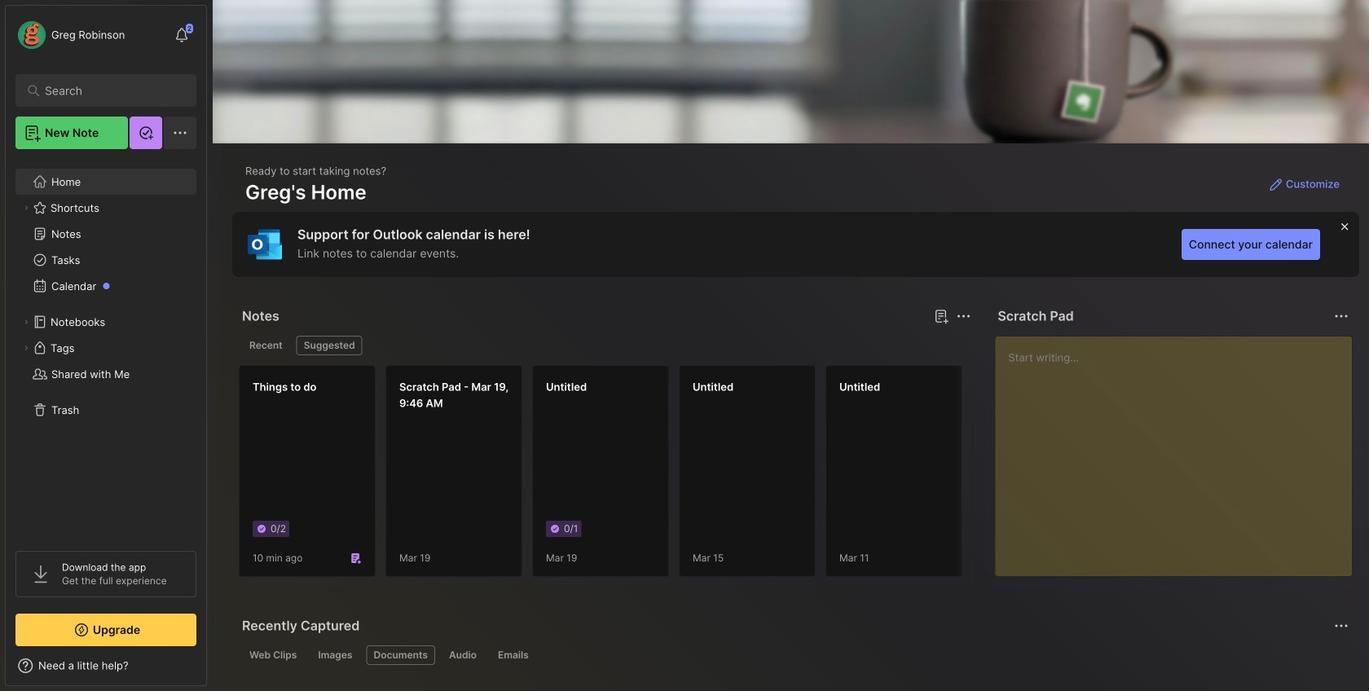 Task type: vqa. For each thing, say whether or not it's contained in the screenshot.
tree at the left of page in the 'Main' Element
no



Task type: describe. For each thing, give the bounding box(es) containing it.
click to collapse image
[[206, 661, 218, 681]]

Account field
[[15, 19, 125, 51]]

none search field inside main element
[[45, 81, 175, 100]]

expand tags image
[[21, 343, 31, 353]]

expand notebooks image
[[21, 317, 31, 327]]

main element
[[0, 0, 212, 692]]

Start writing… text field
[[1009, 337, 1352, 563]]



Task type: locate. For each thing, give the bounding box(es) containing it.
1 tab list from the top
[[242, 336, 969, 356]]

tab
[[242, 336, 290, 356], [297, 336, 363, 356], [242, 646, 304, 665], [311, 646, 360, 665], [367, 646, 435, 665], [442, 646, 484, 665], [491, 646, 536, 665]]

1 more actions field from the left
[[953, 305, 976, 328]]

more actions image
[[954, 307, 974, 326]]

1 horizontal spatial more actions field
[[1331, 305, 1354, 328]]

tab list
[[242, 336, 969, 356], [242, 646, 1347, 665]]

more actions image
[[1332, 307, 1352, 326]]

1 vertical spatial tab list
[[242, 646, 1347, 665]]

WHAT'S NEW field
[[6, 653, 206, 679]]

None search field
[[45, 81, 175, 100]]

More actions field
[[953, 305, 976, 328], [1331, 305, 1354, 328]]

2 more actions field from the left
[[1331, 305, 1354, 328]]

row group
[[239, 365, 1370, 587]]

tree
[[6, 159, 206, 537]]

0 horizontal spatial more actions field
[[953, 305, 976, 328]]

2 tab list from the top
[[242, 646, 1347, 665]]

Search text field
[[45, 83, 175, 99]]

0 vertical spatial tab list
[[242, 336, 969, 356]]

tree inside main element
[[6, 159, 206, 537]]



